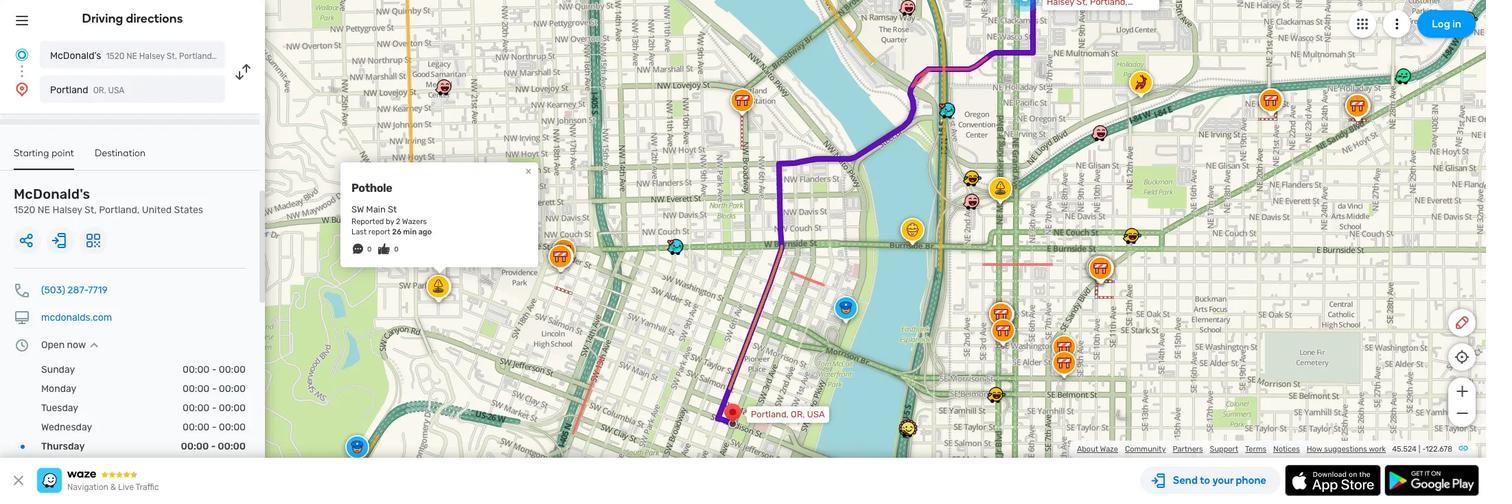 Task type: vqa. For each thing, say whether or not it's contained in the screenshot.
LYNNWOOD
no



Task type: describe. For each thing, give the bounding box(es) containing it.
1 vertical spatial mcdonald's 1520 ne halsey st, portland, united states
[[14, 186, 203, 216]]

00:00 - 00:00 for wednesday
[[183, 422, 246, 434]]

terms
[[1246, 446, 1267, 455]]

mcdonalds.com link
[[41, 312, 112, 324]]

min
[[403, 228, 417, 237]]

00:00 - 00:00 for tuesday
[[183, 403, 246, 415]]

point
[[52, 148, 74, 159]]

(503) 287-7719
[[41, 285, 108, 297]]

live
[[118, 483, 134, 493]]

monday
[[41, 384, 76, 396]]

usa for portland
[[108, 86, 125, 95]]

1 horizontal spatial united
[[216, 51, 241, 61]]

1 vertical spatial ne
[[38, 205, 50, 216]]

00:00 - 00:00 for monday
[[183, 384, 246, 396]]

chevron up image
[[86, 341, 102, 352]]

community
[[1125, 446, 1166, 455]]

ago
[[419, 228, 432, 237]]

last
[[352, 228, 367, 237]]

0 horizontal spatial states
[[174, 205, 203, 216]]

0 vertical spatial ne
[[127, 51, 137, 61]]

destination button
[[95, 148, 146, 169]]

mcdonalds.com
[[41, 312, 112, 324]]

about waze link
[[1077, 446, 1118, 455]]

call image
[[14, 283, 30, 299]]

- for wednesday
[[212, 422, 217, 434]]

× link
[[523, 165, 535, 178]]

support link
[[1210, 446, 1239, 455]]

or, for portland
[[93, 86, 106, 95]]

waze
[[1100, 446, 1118, 455]]

(503)
[[41, 285, 65, 297]]

1 horizontal spatial st,
[[167, 51, 177, 61]]

0 horizontal spatial portland,
[[99, 205, 140, 216]]

current location image
[[14, 47, 30, 63]]

about
[[1077, 446, 1099, 455]]

- for monday
[[212, 384, 217, 396]]

45.524
[[1393, 446, 1417, 455]]

tuesday
[[41, 403, 78, 415]]

directions
[[126, 11, 183, 26]]

notices link
[[1274, 446, 1300, 455]]

portland
[[50, 84, 88, 96]]

by
[[386, 218, 394, 227]]

0 vertical spatial mcdonald's
[[50, 50, 101, 62]]

starting point button
[[14, 148, 74, 170]]

driving
[[82, 11, 123, 26]]

suggestions
[[1325, 446, 1368, 455]]

pothole
[[352, 182, 392, 195]]

how suggestions work link
[[1307, 446, 1386, 455]]

reported
[[352, 218, 384, 227]]

0 vertical spatial halsey
[[139, 51, 165, 61]]

00:00 - 00:00 for thursday
[[181, 442, 246, 453]]

now
[[67, 340, 86, 352]]

thursday
[[41, 442, 85, 453]]

- for sunday
[[212, 365, 217, 376]]

driving directions
[[82, 11, 183, 26]]

×
[[526, 165, 532, 178]]

2
[[396, 218, 401, 227]]

1 vertical spatial 1520
[[14, 205, 35, 216]]

287-
[[68, 285, 88, 297]]

1 horizontal spatial states
[[243, 51, 268, 61]]

1 vertical spatial united
[[142, 205, 172, 216]]

122.678
[[1426, 446, 1453, 455]]

x image
[[10, 473, 27, 490]]



Task type: locate. For each thing, give the bounding box(es) containing it.
26
[[392, 228, 402, 237]]

0 horizontal spatial halsey
[[53, 205, 82, 216]]

about waze community partners support terms notices how suggestions work 45.524 | -122.678
[[1077, 446, 1453, 455]]

wazers
[[402, 218, 427, 227]]

zoom in image
[[1454, 384, 1471, 400]]

halsey down the starting point button
[[53, 205, 82, 216]]

00:00 - 00:00 for sunday
[[183, 365, 246, 376]]

0 horizontal spatial usa
[[108, 86, 125, 95]]

(503) 287-7719 link
[[41, 285, 108, 297]]

1 horizontal spatial 1520
[[106, 51, 124, 61]]

usa
[[108, 86, 125, 95], [807, 410, 825, 420]]

0 horizontal spatial ne
[[38, 205, 50, 216]]

portland, or, usa
[[751, 410, 825, 420]]

1520 down driving
[[106, 51, 124, 61]]

starting point
[[14, 148, 74, 159]]

partners link
[[1173, 446, 1203, 455]]

ne
[[127, 51, 137, 61], [38, 205, 50, 216]]

mcdonald's 1520 ne halsey st, portland, united states down destination button
[[14, 186, 203, 216]]

1 horizontal spatial ne
[[127, 51, 137, 61]]

1 horizontal spatial halsey
[[139, 51, 165, 61]]

1520 down the starting point button
[[14, 205, 35, 216]]

notices
[[1274, 446, 1300, 455]]

st, down directions
[[167, 51, 177, 61]]

open
[[41, 340, 65, 352]]

main
[[366, 204, 386, 215]]

open now
[[41, 340, 86, 352]]

report
[[369, 228, 390, 237]]

1 horizontal spatial 0
[[394, 246, 399, 254]]

zoom out image
[[1454, 406, 1471, 422]]

- for thursday
[[211, 442, 216, 453]]

1 vertical spatial st,
[[85, 205, 97, 216]]

pencil image
[[1454, 315, 1471, 332]]

1 0 from the left
[[367, 246, 372, 254]]

0 vertical spatial portland,
[[179, 51, 214, 61]]

or, inside portland or, usa
[[93, 86, 106, 95]]

0 horizontal spatial 0
[[367, 246, 372, 254]]

clock image
[[14, 338, 30, 354]]

usa for portland,
[[807, 410, 825, 420]]

terms link
[[1246, 446, 1267, 455]]

states
[[243, 51, 268, 61], [174, 205, 203, 216]]

st
[[388, 204, 397, 215]]

support
[[1210, 446, 1239, 455]]

traffic
[[136, 483, 159, 493]]

- for tuesday
[[212, 403, 217, 415]]

0 horizontal spatial or,
[[93, 86, 106, 95]]

0 down 26
[[394, 246, 399, 254]]

1520
[[106, 51, 124, 61], [14, 205, 35, 216]]

st, down destination button
[[85, 205, 97, 216]]

00:00
[[183, 365, 210, 376], [219, 365, 246, 376], [183, 384, 210, 396], [219, 384, 246, 396], [183, 403, 210, 415], [219, 403, 246, 415], [183, 422, 210, 434], [219, 422, 246, 434], [181, 442, 209, 453], [218, 442, 246, 453]]

community link
[[1125, 446, 1166, 455]]

or,
[[93, 86, 106, 95], [791, 410, 805, 420]]

halsey down directions
[[139, 51, 165, 61]]

1 vertical spatial halsey
[[53, 205, 82, 216]]

&
[[110, 483, 116, 493]]

halsey
[[139, 51, 165, 61], [53, 205, 82, 216]]

1 horizontal spatial usa
[[807, 410, 825, 420]]

ne down the starting point button
[[38, 205, 50, 216]]

1 horizontal spatial or,
[[791, 410, 805, 420]]

-
[[212, 365, 217, 376], [212, 384, 217, 396], [212, 403, 217, 415], [212, 422, 217, 434], [211, 442, 216, 453], [1423, 446, 1426, 455]]

0 vertical spatial states
[[243, 51, 268, 61]]

portland,
[[179, 51, 214, 61], [99, 205, 140, 216], [751, 410, 789, 420]]

starting
[[14, 148, 49, 159]]

1 vertical spatial or,
[[791, 410, 805, 420]]

mcdonald's down the starting point button
[[14, 186, 90, 203]]

1 vertical spatial mcdonald's
[[14, 186, 90, 203]]

0 vertical spatial united
[[216, 51, 241, 61]]

sunday
[[41, 365, 75, 376]]

0
[[367, 246, 372, 254], [394, 246, 399, 254]]

mcdonald's 1520 ne halsey st, portland, united states down directions
[[50, 50, 268, 62]]

0 horizontal spatial 1520
[[14, 205, 35, 216]]

0 horizontal spatial st,
[[85, 205, 97, 216]]

0 horizontal spatial united
[[142, 205, 172, 216]]

0 down the report
[[367, 246, 372, 254]]

or, for portland,
[[791, 410, 805, 420]]

sw main st reported by 2 wazers last report 26 min ago
[[352, 204, 432, 237]]

1 vertical spatial states
[[174, 205, 203, 216]]

2 vertical spatial portland,
[[751, 410, 789, 420]]

location image
[[14, 81, 30, 98]]

destination
[[95, 148, 146, 159]]

00:00 - 00:00
[[183, 365, 246, 376], [183, 384, 246, 396], [183, 403, 246, 415], [183, 422, 246, 434], [181, 442, 246, 453]]

2 horizontal spatial portland,
[[751, 410, 789, 420]]

sw
[[352, 204, 364, 215]]

2 0 from the left
[[394, 246, 399, 254]]

work
[[1369, 446, 1386, 455]]

usa inside portland or, usa
[[108, 86, 125, 95]]

open now button
[[41, 340, 102, 352]]

0 vertical spatial 1520
[[106, 51, 124, 61]]

how
[[1307, 446, 1323, 455]]

st,
[[167, 51, 177, 61], [85, 205, 97, 216]]

portland or, usa
[[50, 84, 125, 96]]

1 vertical spatial usa
[[807, 410, 825, 420]]

7719
[[88, 285, 108, 297]]

partners
[[1173, 446, 1203, 455]]

0 vertical spatial usa
[[108, 86, 125, 95]]

united
[[216, 51, 241, 61], [142, 205, 172, 216]]

navigation
[[67, 483, 108, 493]]

1 vertical spatial portland,
[[99, 205, 140, 216]]

link image
[[1458, 444, 1469, 455]]

0 vertical spatial st,
[[167, 51, 177, 61]]

navigation & live traffic
[[67, 483, 159, 493]]

computer image
[[14, 310, 30, 327]]

mcdonald's 1520 ne halsey st, portland, united states
[[50, 50, 268, 62], [14, 186, 203, 216]]

|
[[1419, 446, 1421, 455]]

wednesday
[[41, 422, 92, 434]]

mcdonald's up the portland
[[50, 50, 101, 62]]

1 horizontal spatial portland,
[[179, 51, 214, 61]]

0 vertical spatial or,
[[93, 86, 106, 95]]

mcdonald's
[[50, 50, 101, 62], [14, 186, 90, 203]]

0 vertical spatial mcdonald's 1520 ne halsey st, portland, united states
[[50, 50, 268, 62]]

ne down driving directions
[[127, 51, 137, 61]]



